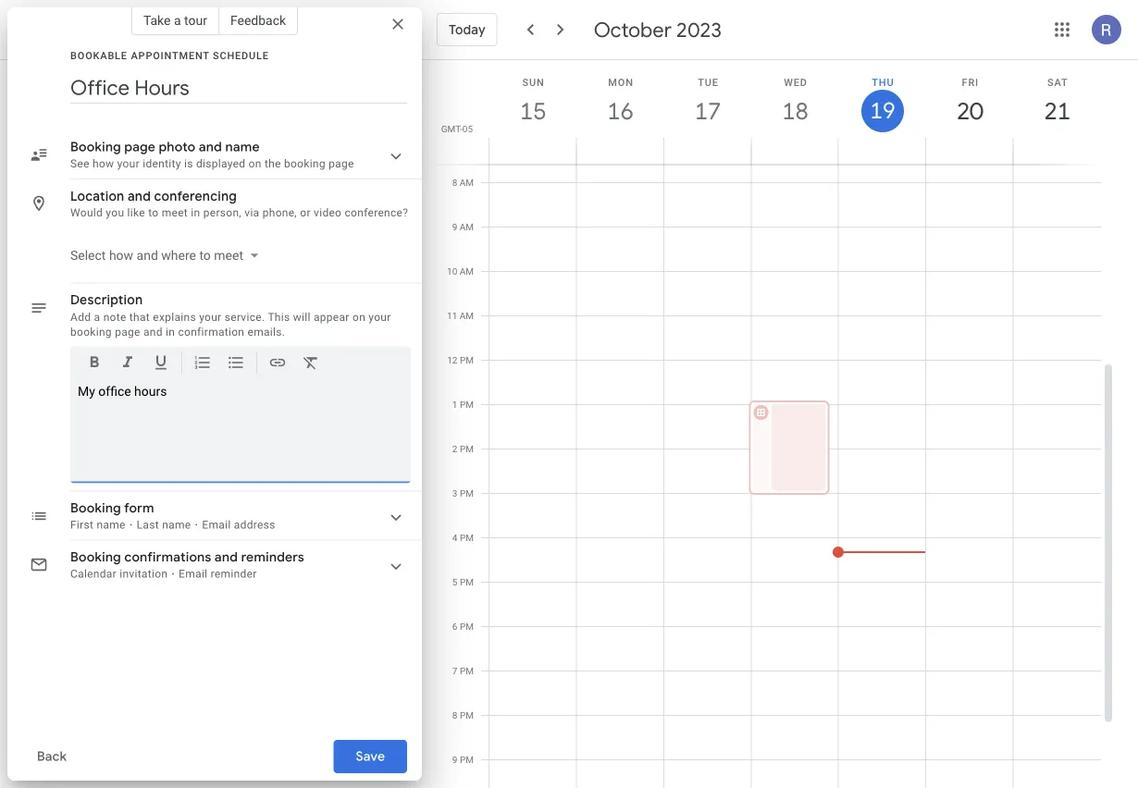 Task type: describe. For each thing, give the bounding box(es) containing it.
my
[[78, 384, 95, 399]]

am for 10 am
[[460, 266, 474, 277]]

fri 20
[[956, 76, 982, 126]]

18 column header
[[751, 60, 839, 164]]

Add title text field
[[70, 74, 407, 102]]

bulleted list image
[[227, 353, 245, 375]]

take a tour
[[143, 12, 207, 28]]

first
[[70, 519, 94, 532]]

last
[[137, 519, 159, 532]]

name inside booking page photo and name see how your identity is displayed on the booking page
[[225, 139, 260, 155]]

pm for 5 pm
[[460, 577, 474, 588]]

wed 18
[[781, 76, 808, 126]]

will
[[293, 310, 311, 323]]

and inside popup button
[[137, 248, 158, 263]]

bold image
[[85, 353, 104, 375]]

6 pm
[[452, 621, 474, 633]]

21 column header
[[1013, 60, 1101, 164]]

9 for 9 am
[[452, 222, 457, 233]]

4
[[452, 533, 458, 544]]

8 am
[[452, 177, 474, 188]]

booking for booking form
[[70, 500, 121, 517]]

appointment
[[131, 50, 210, 61]]

a inside "take a tour" button
[[174, 12, 181, 28]]

take
[[143, 12, 171, 28]]

11
[[447, 310, 457, 322]]

to inside location and conferencing would you like to meet in person, via phone, or video conference?
[[148, 206, 159, 219]]

remove formatting image
[[302, 353, 320, 375]]

19
[[869, 96, 894, 125]]

4 pm
[[452, 533, 474, 544]]

and inside description add a note that explains your service. this will appear on your booking page and in confirmation emails.
[[143, 325, 163, 338]]

location and conferencing would you like to meet in person, via phone, or video conference?
[[70, 188, 408, 219]]

would
[[70, 206, 103, 219]]

add
[[70, 310, 91, 323]]

pm for 3 pm
[[460, 488, 474, 499]]

feedback button
[[219, 6, 298, 35]]

and inside booking page photo and name see how your identity is displayed on the booking page
[[199, 139, 222, 155]]

emails.
[[248, 325, 285, 338]]

5 pm
[[452, 577, 474, 588]]

hours
[[134, 384, 167, 399]]

tue 17
[[694, 76, 720, 126]]

pm for 2 pm
[[460, 444, 474, 455]]

mon
[[608, 76, 634, 88]]

20 column header
[[926, 60, 1014, 164]]

booking for that
[[70, 325, 112, 338]]

is
[[184, 157, 193, 170]]

description add a note that explains your service. this will appear on your booking page and in confirmation emails.
[[70, 292, 391, 338]]

video
[[314, 206, 342, 219]]

17
[[694, 96, 720, 126]]

email reminder
[[179, 568, 257, 581]]

sat
[[1048, 76, 1068, 88]]

italic image
[[118, 353, 137, 375]]

17 column header
[[663, 60, 752, 164]]

calendar
[[70, 568, 117, 581]]

sunday, october 15 element
[[512, 90, 555, 132]]

your inside booking page photo and name see how your identity is displayed on the booking page
[[117, 157, 140, 170]]

am for 8 am
[[460, 177, 474, 188]]

my office hours
[[78, 384, 167, 399]]

back button
[[22, 735, 81, 779]]

page for description
[[115, 325, 140, 338]]

explains
[[153, 310, 196, 323]]

12 pm
[[447, 355, 474, 366]]

form
[[124, 500, 154, 517]]

note
[[103, 310, 126, 323]]

0 vertical spatial page
[[124, 139, 156, 155]]

description
[[70, 292, 143, 309]]

meet inside location and conferencing would you like to meet in person, via phone, or video conference?
[[162, 206, 188, 219]]

address
[[234, 519, 275, 532]]

sat 21
[[1043, 76, 1070, 126]]

how inside the select how and where to meet popup button
[[109, 248, 133, 263]]

16
[[606, 96, 633, 126]]

booking for booking confirmations and reminders
[[70, 549, 121, 566]]

phone,
[[263, 206, 297, 219]]

15 column header
[[489, 60, 577, 164]]

7 pm
[[452, 666, 474, 677]]

tour
[[184, 12, 207, 28]]

7
[[452, 666, 458, 677]]

identity
[[143, 157, 181, 170]]

grid containing 15
[[429, 60, 1116, 788]]

booking page photo and name see how your identity is displayed on the booking page
[[70, 139, 354, 170]]

insert link image
[[268, 353, 287, 375]]

numbered list image
[[193, 353, 212, 375]]

Description text field
[[78, 384, 403, 476]]

in inside location and conferencing would you like to meet in person, via phone, or video conference?
[[191, 206, 200, 219]]

you
[[106, 206, 124, 219]]

name for first name
[[97, 519, 126, 532]]

appear
[[314, 310, 350, 323]]

this
[[268, 310, 290, 323]]

gmt-05
[[441, 123, 473, 134]]

8 pm
[[452, 710, 474, 721]]

fri
[[962, 76, 979, 88]]

first name
[[70, 519, 126, 532]]

on for that
[[353, 310, 366, 323]]

bookable
[[70, 50, 128, 61]]

am for 11 am
[[460, 310, 474, 322]]

office
[[98, 384, 131, 399]]

photo
[[159, 139, 196, 155]]

today
[[449, 21, 486, 38]]

2
[[452, 444, 458, 455]]

underline image
[[152, 353, 170, 375]]

booking confirmations and reminders
[[70, 549, 304, 566]]

10 am
[[447, 266, 474, 277]]

1 horizontal spatial your
[[199, 310, 222, 323]]

9 for 9 pm
[[452, 755, 458, 766]]

gmt-
[[441, 123, 462, 134]]

pm for 9 pm
[[460, 755, 474, 766]]

20
[[956, 96, 982, 126]]

am for 9 am
[[460, 222, 474, 233]]



Task type: locate. For each thing, give the bounding box(es) containing it.
0 vertical spatial email
[[202, 519, 231, 532]]

via
[[245, 206, 260, 219]]

18
[[781, 96, 807, 126]]

3 booking from the top
[[70, 549, 121, 566]]

6 pm from the top
[[460, 577, 474, 588]]

email left "address"
[[202, 519, 231, 532]]

1 vertical spatial meet
[[214, 248, 243, 263]]

2 am from the top
[[460, 222, 474, 233]]

and up reminder
[[215, 549, 238, 566]]

8 up 9 am
[[452, 177, 457, 188]]

that
[[129, 310, 150, 323]]

name right last
[[162, 519, 191, 532]]

19 column header
[[838, 60, 926, 164]]

sun
[[522, 76, 545, 88]]

or
[[300, 206, 311, 219]]

booking up see
[[70, 139, 121, 155]]

booking inside booking page photo and name see how your identity is displayed on the booking page
[[284, 157, 326, 170]]

1 vertical spatial how
[[109, 248, 133, 263]]

booking up calendar
[[70, 549, 121, 566]]

booking down "add"
[[70, 325, 112, 338]]

wed
[[784, 76, 808, 88]]

booking inside description add a note that explains your service. this will appear on your booking page and in confirmation emails.
[[70, 325, 112, 338]]

am up 9 am
[[460, 177, 474, 188]]

2023
[[677, 17, 722, 43]]

0 horizontal spatial booking
[[70, 325, 112, 338]]

feedback
[[230, 12, 286, 28]]

wednesday, october 18 element
[[774, 90, 817, 132]]

select how and where to meet button
[[63, 239, 266, 272]]

name down booking form
[[97, 519, 126, 532]]

pm for 6 pm
[[460, 621, 474, 633]]

see
[[70, 157, 90, 170]]

1 vertical spatial to
[[199, 248, 211, 263]]

thu 19
[[869, 76, 894, 125]]

pm right 12
[[460, 355, 474, 366]]

pm right the '5' at the bottom left of the page
[[460, 577, 474, 588]]

reminders
[[241, 549, 304, 566]]

0 horizontal spatial to
[[148, 206, 159, 219]]

october 2023
[[594, 17, 722, 43]]

meet down conferencing
[[162, 206, 188, 219]]

pm for 7 pm
[[460, 666, 474, 677]]

0 horizontal spatial on
[[249, 157, 262, 170]]

1 vertical spatial 9
[[452, 755, 458, 766]]

on for name
[[249, 157, 262, 170]]

1 vertical spatial 8
[[452, 710, 458, 721]]

2 horizontal spatial your
[[369, 310, 391, 323]]

displayed
[[196, 157, 246, 170]]

saturday, october 21 element
[[1036, 90, 1079, 132]]

0 horizontal spatial name
[[97, 519, 126, 532]]

1 horizontal spatial on
[[353, 310, 366, 323]]

your
[[117, 157, 140, 170], [199, 310, 222, 323], [369, 310, 391, 323]]

tue
[[698, 76, 719, 88]]

9 pm from the top
[[460, 710, 474, 721]]

in inside description add a note that explains your service. this will appear on your booking page and in confirmation emails.
[[166, 325, 175, 338]]

1 horizontal spatial meet
[[214, 248, 243, 263]]

0 vertical spatial a
[[174, 12, 181, 28]]

pm right 1
[[460, 399, 474, 410]]

on left "the"
[[249, 157, 262, 170]]

and left where at the top left of page
[[137, 248, 158, 263]]

1 horizontal spatial a
[[174, 12, 181, 28]]

9
[[452, 222, 457, 233], [452, 755, 458, 766]]

3 pm
[[452, 488, 474, 499]]

a left tour
[[174, 12, 181, 28]]

confirmations
[[124, 549, 211, 566]]

3 pm from the top
[[460, 444, 474, 455]]

schedule
[[213, 50, 269, 61]]

name
[[225, 139, 260, 155], [97, 519, 126, 532], [162, 519, 191, 532]]

5 pm from the top
[[460, 533, 474, 544]]

0 vertical spatial how
[[93, 157, 114, 170]]

a right "add"
[[94, 310, 100, 323]]

email for email reminder
[[179, 568, 208, 581]]

monday, october 16 element
[[599, 90, 642, 132]]

and down that
[[143, 325, 163, 338]]

thursday, october 19, today element
[[861, 90, 904, 132]]

2 vertical spatial booking
[[70, 549, 121, 566]]

confirmation
[[178, 325, 245, 338]]

0 vertical spatial in
[[191, 206, 200, 219]]

pm for 4 pm
[[460, 533, 474, 544]]

email address
[[202, 519, 275, 532]]

1 9 from the top
[[452, 222, 457, 233]]

how
[[93, 157, 114, 170], [109, 248, 133, 263]]

booking inside booking page photo and name see how your identity is displayed on the booking page
[[70, 139, 121, 155]]

4 pm from the top
[[460, 488, 474, 499]]

2 booking from the top
[[70, 500, 121, 517]]

page inside description add a note that explains your service. this will appear on your booking page and in confirmation emails.
[[115, 325, 140, 338]]

pm up the 9 pm at the left of the page
[[460, 710, 474, 721]]

page up identity
[[124, 139, 156, 155]]

on inside booking page photo and name see how your identity is displayed on the booking page
[[249, 157, 262, 170]]

9 up 10
[[452, 222, 457, 233]]

mon 16
[[606, 76, 634, 126]]

10 pm from the top
[[460, 755, 474, 766]]

pm right 4
[[460, 533, 474, 544]]

your right appear
[[369, 310, 391, 323]]

1 horizontal spatial booking
[[284, 157, 326, 170]]

4 am from the top
[[460, 310, 474, 322]]

15
[[519, 96, 545, 126]]

page up video
[[329, 157, 354, 170]]

page for booking
[[329, 157, 354, 170]]

1 horizontal spatial in
[[191, 206, 200, 219]]

0 vertical spatial meet
[[162, 206, 188, 219]]

7 pm from the top
[[460, 621, 474, 633]]

booking up the first name
[[70, 500, 121, 517]]

pm for 8 pm
[[460, 710, 474, 721]]

pm right 3
[[460, 488, 474, 499]]

sun 15
[[519, 76, 545, 126]]

on
[[249, 157, 262, 170], [353, 310, 366, 323]]

invitation
[[120, 568, 168, 581]]

1 pm from the top
[[460, 355, 474, 366]]

8 for 8 am
[[452, 177, 457, 188]]

1 am from the top
[[460, 177, 474, 188]]

9 am
[[452, 222, 474, 233]]

to inside popup button
[[199, 248, 211, 263]]

your up 'confirmation' at the top left of the page
[[199, 310, 222, 323]]

2 horizontal spatial name
[[225, 139, 260, 155]]

person,
[[203, 206, 242, 219]]

bookable appointment schedule
[[70, 50, 269, 61]]

name for last name
[[162, 519, 191, 532]]

0 horizontal spatial in
[[166, 325, 175, 338]]

booking for booking page photo and name see how your identity is displayed on the booking page
[[70, 139, 121, 155]]

email down booking confirmations and reminders
[[179, 568, 208, 581]]

2 pm from the top
[[460, 399, 474, 410]]

12
[[447, 355, 458, 366]]

and up like
[[128, 188, 151, 205]]

conference?
[[345, 206, 408, 219]]

0 horizontal spatial a
[[94, 310, 100, 323]]

take a tour button
[[131, 6, 219, 35]]

and
[[199, 139, 222, 155], [128, 188, 151, 205], [137, 248, 158, 263], [143, 325, 163, 338], [215, 549, 238, 566]]

11 am
[[447, 310, 474, 322]]

21
[[1043, 96, 1070, 126]]

page down that
[[115, 325, 140, 338]]

3
[[452, 488, 458, 499]]

am
[[460, 177, 474, 188], [460, 222, 474, 233], [460, 266, 474, 277], [460, 310, 474, 322]]

1 vertical spatial on
[[353, 310, 366, 323]]

1 vertical spatial a
[[94, 310, 100, 323]]

am right 10
[[460, 266, 474, 277]]

to right where at the top left of page
[[199, 248, 211, 263]]

today button
[[437, 7, 498, 52]]

2 8 from the top
[[452, 710, 458, 721]]

name up displayed
[[225, 139, 260, 155]]

how right select
[[109, 248, 133, 263]]

service.
[[225, 310, 265, 323]]

back
[[37, 749, 67, 765]]

5
[[452, 577, 458, 588]]

booking for name
[[284, 157, 326, 170]]

1 vertical spatial booking
[[70, 325, 112, 338]]

grid
[[429, 60, 1116, 788]]

your left identity
[[117, 157, 140, 170]]

pm for 12 pm
[[460, 355, 474, 366]]

calendar invitation
[[70, 568, 168, 581]]

1 pm
[[452, 399, 474, 410]]

0 vertical spatial 8
[[452, 177, 457, 188]]

and up displayed
[[199, 139, 222, 155]]

1 horizontal spatial to
[[199, 248, 211, 263]]

email
[[202, 519, 231, 532], [179, 568, 208, 581]]

location
[[70, 188, 124, 205]]

0 vertical spatial 9
[[452, 222, 457, 233]]

9 down 8 pm
[[452, 755, 458, 766]]

a inside description add a note that explains your service. this will appear on your booking page and in confirmation emails.
[[94, 310, 100, 323]]

10
[[447, 266, 457, 277]]

select
[[70, 248, 106, 263]]

pm right 6
[[460, 621, 474, 633]]

1 vertical spatial in
[[166, 325, 175, 338]]

on right appear
[[353, 310, 366, 323]]

1 8 from the top
[[452, 177, 457, 188]]

0 vertical spatial booking
[[70, 139, 121, 155]]

booking
[[70, 139, 121, 155], [70, 500, 121, 517], [70, 549, 121, 566]]

meet down person, at the left
[[214, 248, 243, 263]]

05
[[462, 123, 473, 134]]

reminder
[[211, 568, 257, 581]]

last name
[[137, 519, 191, 532]]

16 column header
[[576, 60, 664, 164]]

pm right 7
[[460, 666, 474, 677]]

6
[[452, 621, 458, 633]]

in down conferencing
[[191, 206, 200, 219]]

0 horizontal spatial your
[[117, 157, 140, 170]]

like
[[127, 206, 145, 219]]

2 pm
[[452, 444, 474, 455]]

select how and where to meet
[[70, 248, 243, 263]]

to
[[148, 206, 159, 219], [199, 248, 211, 263]]

pm for 1 pm
[[460, 399, 474, 410]]

formatting options toolbar
[[70, 347, 411, 386]]

8 pm from the top
[[460, 666, 474, 677]]

8 for 8 pm
[[452, 710, 458, 721]]

email for email address
[[202, 519, 231, 532]]

0 vertical spatial booking
[[284, 157, 326, 170]]

how right see
[[93, 157, 114, 170]]

friday, october 20 element
[[949, 90, 991, 132]]

2 vertical spatial page
[[115, 325, 140, 338]]

0 vertical spatial on
[[249, 157, 262, 170]]

1
[[452, 399, 458, 410]]

9 pm
[[452, 755, 474, 766]]

1 booking from the top
[[70, 139, 121, 155]]

am right 11 at the top
[[460, 310, 474, 322]]

in down explains
[[166, 325, 175, 338]]

where
[[161, 248, 196, 263]]

1 vertical spatial email
[[179, 568, 208, 581]]

pm right 2
[[460, 444, 474, 455]]

thu
[[872, 76, 894, 88]]

2 9 from the top
[[452, 755, 458, 766]]

booking right "the"
[[284, 157, 326, 170]]

on inside description add a note that explains your service. this will appear on your booking page and in confirmation emails.
[[353, 310, 366, 323]]

0 vertical spatial to
[[148, 206, 159, 219]]

conferencing
[[154, 188, 237, 205]]

8 down 7
[[452, 710, 458, 721]]

1 vertical spatial page
[[329, 157, 354, 170]]

meet inside the select how and where to meet popup button
[[214, 248, 243, 263]]

in
[[191, 206, 200, 219], [166, 325, 175, 338]]

3 am from the top
[[460, 266, 474, 277]]

1 horizontal spatial name
[[162, 519, 191, 532]]

tuesday, october 17 element
[[687, 90, 729, 132]]

to right like
[[148, 206, 159, 219]]

the
[[265, 157, 281, 170]]

1 vertical spatial booking
[[70, 500, 121, 517]]

and inside location and conferencing would you like to meet in person, via phone, or video conference?
[[128, 188, 151, 205]]

how inside booking page photo and name see how your identity is displayed on the booking page
[[93, 157, 114, 170]]

am down 8 am
[[460, 222, 474, 233]]

0 horizontal spatial meet
[[162, 206, 188, 219]]

pm down 8 pm
[[460, 755, 474, 766]]



Task type: vqa. For each thing, say whether or not it's contained in the screenshot.
the leftmost 'you'
no



